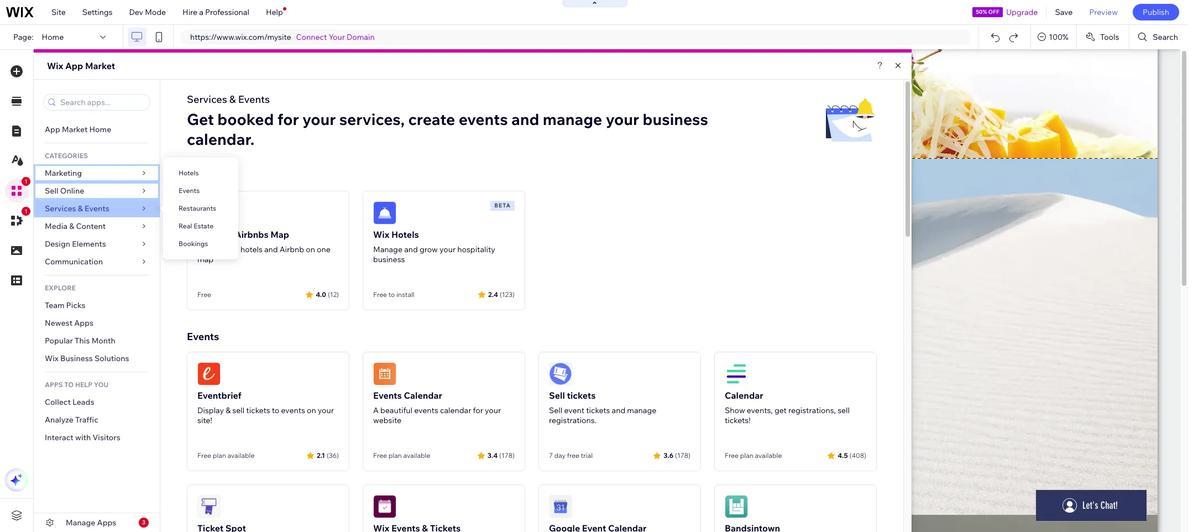 Task type: describe. For each thing, give the bounding box(es) containing it.
on inside hotels & airbnbs map easily show hotels and airbnb on one map
[[306, 244, 315, 254]]

real estate link
[[163, 217, 238, 235]]

registrations.
[[549, 415, 597, 425]]

free for calendar
[[725, 451, 739, 460]]

popular
[[45, 336, 73, 346]]

newest
[[45, 318, 73, 328]]

get
[[775, 405, 787, 415]]

sell online link
[[34, 182, 160, 200]]

online
[[60, 186, 84, 196]]

design elements link
[[34, 235, 160, 253]]

hotels up restaurants link
[[187, 169, 218, 182]]

hospitality
[[458, 244, 496, 254]]

& for media & content
[[69, 221, 74, 231]]

picks
[[66, 300, 86, 310]]

publish
[[1143, 7, 1170, 17]]

real
[[179, 222, 192, 230]]

marketing link
[[34, 164, 160, 182]]

calendar
[[440, 405, 472, 415]]

traffic
[[75, 415, 98, 425]]

eventbrief
[[197, 390, 242, 401]]

tickets for sell
[[586, 405, 610, 415]]

site
[[51, 7, 66, 17]]

dev mode
[[129, 7, 166, 17]]

sell for online
[[45, 186, 58, 196]]

sell for tickets
[[549, 390, 565, 401]]

communication link
[[34, 253, 160, 270]]

preview
[[1090, 7, 1118, 17]]

grow
[[420, 244, 438, 254]]

off
[[989, 8, 1000, 15]]

4.5
[[838, 451, 848, 459]]

app market home link
[[34, 121, 160, 138]]

services for services & events get booked for your services, create events and manage your business calendar.
[[187, 93, 227, 106]]

& for services & events get booked for your services, create events and manage your business calendar.
[[229, 93, 236, 106]]

available for show
[[755, 451, 782, 460]]

apps for manage apps
[[97, 518, 116, 528]]

business inside wix hotels manage and grow your hospitality business
[[373, 254, 405, 264]]

beautiful
[[381, 405, 413, 415]]

https://www.wix.com/mysite
[[190, 32, 291, 42]]

100% button
[[1032, 25, 1077, 49]]

4.0
[[316, 290, 326, 298]]

calendar inside events calendar a beautiful events calendar for your website
[[404, 390, 443, 401]]

media & content
[[45, 221, 106, 231]]

app inside app market home link
[[45, 124, 60, 134]]

registrations,
[[789, 405, 836, 415]]

to inside 'eventbrief display & sell tickets to events on your site!'
[[272, 405, 279, 415]]

get
[[187, 110, 214, 129]]

hire
[[183, 7, 198, 17]]

events down sell online link
[[85, 204, 109, 214]]

apps for newest apps
[[74, 318, 93, 328]]

Search apps... field
[[57, 95, 147, 110]]

3.4
[[488, 451, 498, 459]]

wix events & tickets logo image
[[373, 495, 397, 518]]

events inside 'eventbrief display & sell tickets to events on your site!'
[[281, 405, 305, 415]]

hotels link
[[163, 164, 238, 182]]

4.5 (408)
[[838, 451, 867, 459]]

and inside hotels & airbnbs map easily show hotels and airbnb on one map
[[264, 244, 278, 254]]

& for hotels & airbnbs map easily show hotels and airbnb on one map
[[227, 229, 233, 240]]

50% off
[[976, 8, 1000, 15]]

hire a professional
[[183, 7, 249, 17]]

with
[[75, 433, 91, 443]]

hotels
[[241, 244, 263, 254]]

services & events get booked for your services, create events and manage your business calendar.
[[187, 93, 709, 149]]

1 vertical spatial home
[[89, 124, 111, 134]]

interact with visitors link
[[34, 429, 160, 446]]

events inside services & events get booked for your services, create events and manage your business calendar.
[[459, 110, 508, 129]]

popular this month
[[45, 336, 116, 346]]

connect
[[296, 32, 327, 42]]

7 day free trial
[[549, 451, 593, 460]]

(12)
[[328, 290, 339, 298]]

apps
[[45, 381, 63, 389]]

categories
[[45, 152, 88, 160]]

explore
[[45, 284, 76, 292]]

1 horizontal spatial app
[[65, 60, 83, 71]]

hotels inside hotels & airbnbs map easily show hotels and airbnb on one map
[[197, 229, 225, 240]]

(178) for events calendar
[[500, 451, 515, 459]]

calendar inside calendar show events, get registrations, sell tickets!
[[725, 390, 764, 401]]

events inside events calendar a beautiful events calendar for your website
[[373, 390, 402, 401]]

events inside events calendar a beautiful events calendar for your website
[[414, 405, 439, 415]]

show
[[725, 405, 745, 415]]

wix hotels manage and grow your hospitality business
[[373, 229, 496, 264]]

4.0 (12)
[[316, 290, 339, 298]]

and inside services & events get booked for your services, create events and manage your business calendar.
[[512, 110, 540, 129]]

beta
[[495, 202, 511, 209]]

hotels inside wix hotels manage and grow your hospitality business
[[392, 229, 419, 240]]

manage inside wix hotels manage and grow your hospitality business
[[373, 244, 403, 254]]

business inside services & events get booked for your services, create events and manage your business calendar.
[[643, 110, 709, 129]]

free for eventbrief
[[197, 451, 211, 460]]

(123)
[[500, 290, 515, 298]]

plan for calendar
[[389, 451, 402, 460]]

wix for wix app market
[[47, 60, 63, 71]]

0 vertical spatial market
[[85, 60, 115, 71]]

tickets up event
[[567, 390, 596, 401]]

eventbrief logo image
[[197, 362, 221, 386]]

team
[[45, 300, 65, 310]]

day
[[555, 451, 566, 460]]

solutions
[[95, 353, 129, 363]]

events calendar a beautiful events calendar for your website
[[373, 390, 501, 425]]

analyze traffic link
[[34, 411, 160, 429]]

free plan available for show
[[725, 451, 782, 460]]

1 horizontal spatial to
[[389, 290, 395, 299]]

domain
[[347, 32, 375, 42]]

3.6
[[664, 451, 674, 459]]

free down map
[[197, 290, 211, 299]]

event
[[564, 405, 585, 415]]

save button
[[1047, 0, 1082, 24]]

business
[[60, 353, 93, 363]]

team picks link
[[34, 296, 160, 314]]

media & content link
[[34, 217, 160, 235]]

wix business solutions
[[45, 353, 129, 363]]

trial
[[581, 451, 593, 460]]

save
[[1056, 7, 1073, 17]]

collect
[[45, 397, 71, 407]]

map
[[271, 229, 289, 240]]



Task type: locate. For each thing, give the bounding box(es) containing it.
sell tickets logo image
[[549, 362, 573, 386]]

1 vertical spatial to
[[272, 405, 279, 415]]

available
[[228, 451, 255, 460], [403, 451, 431, 460], [755, 451, 782, 460]]

media
[[45, 221, 67, 231]]

& down eventbrief
[[226, 405, 231, 415]]

plan for show
[[740, 451, 754, 460]]

3.6 (178)
[[664, 451, 691, 459]]

help
[[266, 7, 283, 17]]

1 1 button from the top
[[5, 177, 30, 202]]

available for calendar
[[403, 451, 431, 460]]

0 vertical spatial app
[[65, 60, 83, 71]]

events up booked
[[238, 93, 270, 106]]

(408)
[[850, 451, 867, 459]]

free plan available down the site!
[[197, 451, 255, 460]]

sell inside calendar show events, get registrations, sell tickets!
[[838, 405, 850, 415]]

1 vertical spatial 1 button
[[5, 207, 30, 232]]

0 vertical spatial business
[[643, 110, 709, 129]]

ticket spot logo image
[[197, 495, 221, 518]]

1 horizontal spatial business
[[643, 110, 709, 129]]

plan down tickets!
[[740, 451, 754, 460]]

0 horizontal spatial free plan available
[[197, 451, 255, 460]]

help
[[75, 381, 92, 389]]

calendar up beautiful
[[404, 390, 443, 401]]

2 sell from the left
[[838, 405, 850, 415]]

1 button left sell online
[[5, 177, 30, 202]]

(178) right 3.6 at right bottom
[[675, 451, 691, 459]]

1 vertical spatial business
[[373, 254, 405, 264]]

2 horizontal spatial available
[[755, 451, 782, 460]]

collect leads link
[[34, 393, 160, 411]]

for inside services & events get booked for your services, create events and manage your business calendar.
[[277, 110, 299, 129]]

calendar up show at the bottom of the page
[[725, 390, 764, 401]]

0 vertical spatial 1
[[24, 178, 28, 185]]

estate
[[194, 222, 214, 230]]

available down events,
[[755, 451, 782, 460]]

and inside wix hotels manage and grow your hospitality business
[[404, 244, 418, 254]]

free plan available
[[197, 451, 255, 460], [373, 451, 431, 460], [725, 451, 782, 460]]

0 horizontal spatial sell
[[233, 405, 245, 415]]

events link
[[163, 182, 238, 200]]

hotels up events link
[[179, 169, 199, 177]]

design
[[45, 239, 70, 249]]

manage
[[543, 110, 603, 129], [627, 405, 657, 415]]

100%
[[1049, 32, 1069, 42]]

0 vertical spatial wix
[[47, 60, 63, 71]]

events up restaurants
[[179, 186, 200, 195]]

sell
[[233, 405, 245, 415], [838, 405, 850, 415]]

0 vertical spatial manage
[[543, 110, 603, 129]]

2 1 from the top
[[24, 208, 28, 215]]

1 vertical spatial manage
[[66, 518, 95, 528]]

(36)
[[327, 451, 339, 459]]

wix down the popular
[[45, 353, 59, 363]]

visitors
[[93, 433, 120, 443]]

plan down 'website'
[[389, 451, 402, 460]]

services,
[[340, 110, 405, 129]]

events
[[459, 110, 508, 129], [281, 405, 305, 415], [414, 405, 439, 415]]

2.1
[[317, 451, 325, 459]]

(178) for sell tickets
[[675, 451, 691, 459]]

& inside 'services & events' link
[[78, 204, 83, 214]]

for right booked
[[277, 110, 299, 129]]

& right media
[[69, 221, 74, 231]]

real estate
[[179, 222, 214, 230]]

your inside 'eventbrief display & sell tickets to events on your site!'
[[318, 405, 334, 415]]

1 button
[[5, 177, 30, 202], [5, 207, 30, 232]]

0 horizontal spatial business
[[373, 254, 405, 264]]

1 horizontal spatial free plan available
[[373, 451, 431, 460]]

2 horizontal spatial events
[[459, 110, 508, 129]]

plan down display at the left
[[213, 451, 226, 460]]

analyze
[[45, 415, 74, 425]]

search button
[[1130, 25, 1189, 49]]

hotels up easily
[[197, 229, 225, 240]]

apps up this at the bottom
[[74, 318, 93, 328]]

0 vertical spatial 1 button
[[5, 177, 30, 202]]

this
[[75, 336, 90, 346]]

0 horizontal spatial for
[[277, 110, 299, 129]]

sell online
[[45, 186, 84, 196]]

professional
[[205, 7, 249, 17]]

apps to help you
[[45, 381, 109, 389]]

0 horizontal spatial manage
[[66, 518, 95, 528]]

free for wix hotels
[[373, 290, 387, 299]]

events calendar logo image
[[373, 362, 397, 386]]

home down "search apps..." "field"
[[89, 124, 111, 134]]

0 horizontal spatial services
[[45, 204, 76, 214]]

0 horizontal spatial available
[[228, 451, 255, 460]]

2 calendar from the left
[[725, 390, 764, 401]]

tickets right display at the left
[[246, 405, 270, 415]]

calendar logo image
[[725, 362, 748, 386]]

0 vertical spatial to
[[389, 290, 395, 299]]

1 vertical spatial 1
[[24, 208, 28, 215]]

bandsintown logo image
[[725, 495, 748, 518]]

1 vertical spatial manage
[[627, 405, 657, 415]]

1 sell from the left
[[233, 405, 245, 415]]

booked
[[218, 110, 274, 129]]

1 calendar from the left
[[404, 390, 443, 401]]

available for display
[[228, 451, 255, 460]]

tools button
[[1077, 25, 1130, 49]]

your inside wix hotels manage and grow your hospitality business
[[440, 244, 456, 254]]

services & events
[[45, 204, 109, 214]]

0 horizontal spatial app
[[45, 124, 60, 134]]

1 1 from the top
[[24, 178, 28, 185]]

hotels down 'wix hotels logo'
[[392, 229, 419, 240]]

market up "search apps..." "field"
[[85, 60, 115, 71]]

services & events link
[[34, 200, 160, 217]]

1 horizontal spatial apps
[[97, 518, 116, 528]]

manage apps
[[66, 518, 116, 528]]

leads
[[72, 397, 94, 407]]

manage
[[373, 244, 403, 254], [66, 518, 95, 528]]

3 free plan available from the left
[[725, 451, 782, 460]]

google event calendar logo image
[[549, 495, 573, 518]]

on inside 'eventbrief display & sell tickets to events on your site!'
[[307, 405, 316, 415]]

marketing
[[45, 168, 82, 178]]

(178) right 3.4 on the bottom left of page
[[500, 451, 515, 459]]

for right the calendar
[[473, 405, 483, 415]]

and inside sell tickets sell event tickets and manage registrations.
[[612, 405, 626, 415]]

sell down eventbrief
[[233, 405, 245, 415]]

1 horizontal spatial manage
[[373, 244, 403, 254]]

0 horizontal spatial to
[[272, 405, 279, 415]]

0 vertical spatial apps
[[74, 318, 93, 328]]

1 vertical spatial for
[[473, 405, 483, 415]]

map
[[197, 254, 214, 264]]

sell left event
[[549, 405, 563, 415]]

sell tickets sell event tickets and manage registrations.
[[549, 390, 657, 425]]

1 horizontal spatial services
[[187, 93, 227, 106]]

0 horizontal spatial apps
[[74, 318, 93, 328]]

your
[[303, 110, 336, 129], [606, 110, 640, 129], [440, 244, 456, 254], [318, 405, 334, 415], [485, 405, 501, 415]]

2 (178) from the left
[[675, 451, 691, 459]]

your inside events calendar a beautiful events calendar for your website
[[485, 405, 501, 415]]

0 vertical spatial on
[[306, 244, 315, 254]]

0 horizontal spatial (178)
[[500, 451, 515, 459]]

tickets right event
[[586, 405, 610, 415]]

home
[[42, 32, 64, 42], [89, 124, 111, 134]]

1 plan from the left
[[213, 451, 226, 460]]

manage inside sell tickets sell event tickets and manage registrations.
[[627, 405, 657, 415]]

dev
[[129, 7, 143, 17]]

3 plan from the left
[[740, 451, 754, 460]]

sell left the online
[[45, 186, 58, 196]]

sell inside 'eventbrief display & sell tickets to events on your site!'
[[233, 405, 245, 415]]

1 horizontal spatial for
[[473, 405, 483, 415]]

sell down the sell tickets logo
[[549, 390, 565, 401]]

search
[[1154, 32, 1179, 42]]

2 plan from the left
[[389, 451, 402, 460]]

0 vertical spatial for
[[277, 110, 299, 129]]

2.4 (123)
[[488, 290, 515, 298]]

content
[[76, 221, 106, 231]]

free left install
[[373, 290, 387, 299]]

interact
[[45, 433, 73, 443]]

2 horizontal spatial plan
[[740, 451, 754, 460]]

1 left marketing
[[24, 178, 28, 185]]

1 horizontal spatial home
[[89, 124, 111, 134]]

1 available from the left
[[228, 451, 255, 460]]

events up beautiful
[[373, 390, 402, 401]]

2 vertical spatial sell
[[549, 405, 563, 415]]

wix business solutions link
[[34, 350, 160, 367]]

1 horizontal spatial sell
[[838, 405, 850, 415]]

&
[[229, 93, 236, 106], [78, 204, 83, 214], [69, 221, 74, 231], [227, 229, 233, 240], [226, 405, 231, 415]]

1 horizontal spatial calendar
[[725, 390, 764, 401]]

plan for display
[[213, 451, 226, 460]]

free to install
[[373, 290, 415, 299]]

services up get
[[187, 93, 227, 106]]

app market home
[[45, 124, 111, 134]]

free down the site!
[[197, 451, 211, 460]]

free plan available for display
[[197, 451, 255, 460]]

2 horizontal spatial free plan available
[[725, 451, 782, 460]]

1 vertical spatial sell
[[549, 390, 565, 401]]

2 available from the left
[[403, 451, 431, 460]]

& inside media & content 'link'
[[69, 221, 74, 231]]

& up 'show'
[[227, 229, 233, 240]]

1 (178) from the left
[[500, 451, 515, 459]]

wix for wix business solutions
[[45, 353, 59, 363]]

1 left services & events at the top left
[[24, 208, 28, 215]]

app up categories
[[45, 124, 60, 134]]

bookings link
[[163, 235, 238, 253]]

2 vertical spatial wix
[[45, 353, 59, 363]]

3 available from the left
[[755, 451, 782, 460]]

communication
[[45, 257, 105, 267]]

0 horizontal spatial manage
[[543, 110, 603, 129]]

publish button
[[1133, 4, 1180, 20]]

0 vertical spatial sell
[[45, 186, 58, 196]]

services for services & events
[[45, 204, 76, 214]]

1 horizontal spatial (178)
[[675, 451, 691, 459]]

0 vertical spatial home
[[42, 32, 64, 42]]

tools
[[1101, 32, 1120, 42]]

free plan available down tickets!
[[725, 451, 782, 460]]

1 horizontal spatial plan
[[389, 451, 402, 460]]

1 vertical spatial on
[[307, 405, 316, 415]]

1 button left media
[[5, 207, 30, 232]]

1
[[24, 178, 28, 185], [24, 208, 28, 215]]

apps left 3
[[97, 518, 116, 528]]

1 vertical spatial wix
[[373, 229, 390, 240]]

& for services & events
[[78, 204, 83, 214]]

& inside services & events get booked for your services, create events and manage your business calendar.
[[229, 93, 236, 106]]

services down sell online
[[45, 204, 76, 214]]

0 horizontal spatial events
[[281, 405, 305, 415]]

1 vertical spatial app
[[45, 124, 60, 134]]

wix hotels logo image
[[373, 201, 397, 225]]

& up 'media & content'
[[78, 204, 83, 214]]

& inside 'eventbrief display & sell tickets to events on your site!'
[[226, 405, 231, 415]]

newest apps
[[45, 318, 93, 328]]

tickets for eventbrief
[[246, 405, 270, 415]]

bookings
[[179, 240, 208, 248]]

restaurants link
[[163, 200, 238, 217]]

free down 'website'
[[373, 451, 387, 460]]

free for events calendar
[[373, 451, 387, 460]]

services inside services & events get booked for your services, create events and manage your business calendar.
[[187, 93, 227, 106]]

wix down 'wix hotels logo'
[[373, 229, 390, 240]]

free down tickets!
[[725, 451, 739, 460]]

1 horizontal spatial events
[[414, 405, 439, 415]]

popular this month link
[[34, 332, 160, 350]]

services
[[187, 93, 227, 106], [45, 204, 76, 214]]

install
[[397, 290, 415, 299]]

for inside events calendar a beautiful events calendar for your website
[[473, 405, 483, 415]]

free plan available down 'website'
[[373, 451, 431, 460]]

manage inside services & events get booked for your services, create events and manage your business calendar.
[[543, 110, 603, 129]]

sell right registrations,
[[838, 405, 850, 415]]

2 1 button from the top
[[5, 207, 30, 232]]

month
[[92, 336, 116, 346]]

wix inside wix hotels manage and grow your hospitality business
[[373, 229, 390, 240]]

events,
[[747, 405, 773, 415]]

app up "search apps..." "field"
[[65, 60, 83, 71]]

1 free plan available from the left
[[197, 451, 255, 460]]

wix for wix hotels manage and grow your hospitality business
[[373, 229, 390, 240]]

0 vertical spatial services
[[187, 93, 227, 106]]

1 vertical spatial market
[[62, 124, 88, 134]]

calendar show events, get registrations, sell tickets!
[[725, 390, 850, 425]]

& up booked
[[229, 93, 236, 106]]

3
[[142, 519, 145, 526]]

home down site in the left top of the page
[[42, 32, 64, 42]]

show
[[220, 244, 239, 254]]

1 vertical spatial services
[[45, 204, 76, 214]]

2 free plan available from the left
[[373, 451, 431, 460]]

plan
[[213, 451, 226, 460], [389, 451, 402, 460], [740, 451, 754, 460]]

7
[[549, 451, 553, 460]]

tickets inside 'eventbrief display & sell tickets to events on your site!'
[[246, 405, 270, 415]]

available down beautiful
[[403, 451, 431, 460]]

your
[[329, 32, 345, 42]]

sell
[[45, 186, 58, 196], [549, 390, 565, 401], [549, 405, 563, 415]]

hotels & airbnbs map logo image
[[197, 201, 221, 225]]

market up categories
[[62, 124, 88, 134]]

0 horizontal spatial plan
[[213, 451, 226, 460]]

events up eventbrief logo
[[187, 330, 219, 343]]

analyze traffic
[[45, 415, 98, 425]]

available down 'eventbrief display & sell tickets to events on your site!'
[[228, 451, 255, 460]]

0 vertical spatial manage
[[373, 244, 403, 254]]

eventbrief display & sell tickets to events on your site!
[[197, 390, 334, 425]]

hotels inside hotels "link"
[[179, 169, 199, 177]]

https://www.wix.com/mysite connect your domain
[[190, 32, 375, 42]]

to
[[64, 381, 74, 389]]

free plan available for calendar
[[373, 451, 431, 460]]

& inside hotels & airbnbs map easily show hotels and airbnb on one map
[[227, 229, 233, 240]]

events inside services & events get booked for your services, create events and manage your business calendar.
[[238, 93, 270, 106]]

wix down site in the left top of the page
[[47, 60, 63, 71]]

1 horizontal spatial available
[[403, 451, 431, 460]]

create
[[408, 110, 455, 129]]

0 horizontal spatial calendar
[[404, 390, 443, 401]]

0 horizontal spatial home
[[42, 32, 64, 42]]

1 vertical spatial apps
[[97, 518, 116, 528]]

1 horizontal spatial manage
[[627, 405, 657, 415]]

wix
[[47, 60, 63, 71], [373, 229, 390, 240], [45, 353, 59, 363]]



Task type: vqa. For each thing, say whether or not it's contained in the screenshot.
events inside Events Calendar A beautiful events calendar for your website
yes



